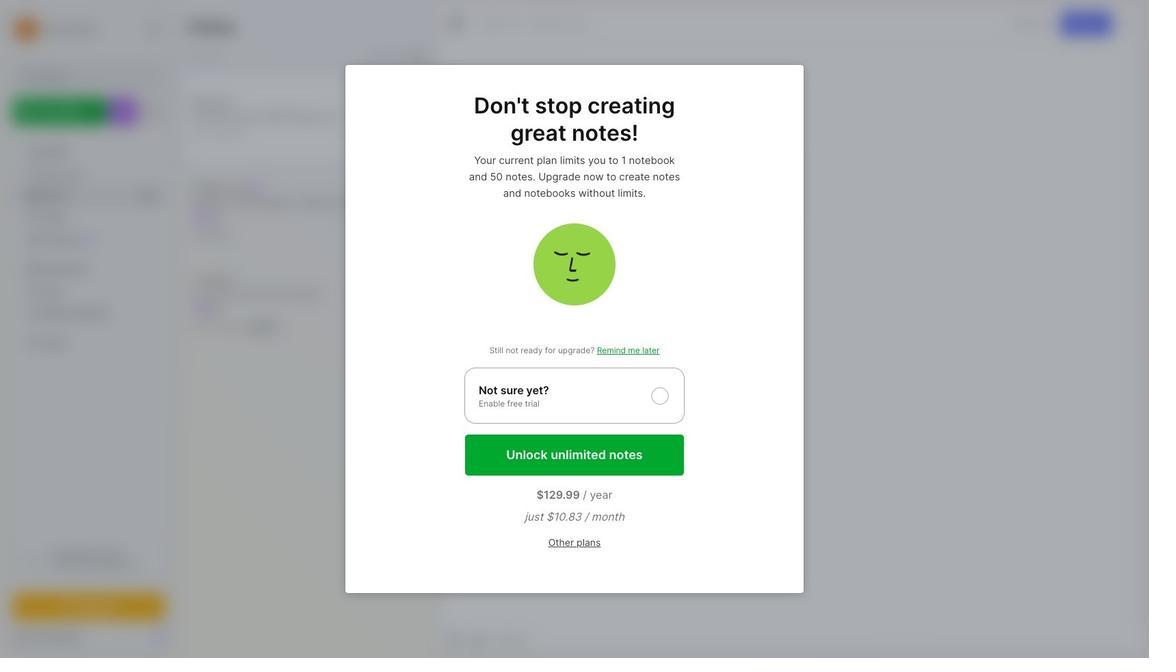 Task type: locate. For each thing, give the bounding box(es) containing it.
note window element
[[438, 4, 1145, 655]]

None checkbox
[[464, 368, 685, 424]]

add tag image
[[471, 632, 487, 648]]

expand tags image
[[18, 288, 26, 296]]

tree
[[5, 133, 173, 529]]

expand notebooks image
[[18, 266, 26, 274]]

main element
[[0, 0, 178, 659]]

dialog
[[345, 65, 804, 594]]

None search field
[[38, 68, 153, 84]]

Note Editor text field
[[439, 43, 1144, 626]]



Task type: vqa. For each thing, say whether or not it's contained in the screenshot.
Click to collapse image
no



Task type: describe. For each thing, give the bounding box(es) containing it.
tree inside main element
[[5, 133, 173, 529]]

happy face illustration image
[[534, 224, 616, 306]]

none search field inside main element
[[38, 68, 153, 84]]

expand note image
[[449, 16, 465, 32]]

add a reminder image
[[447, 632, 464, 648]]

Search text field
[[38, 70, 153, 83]]



